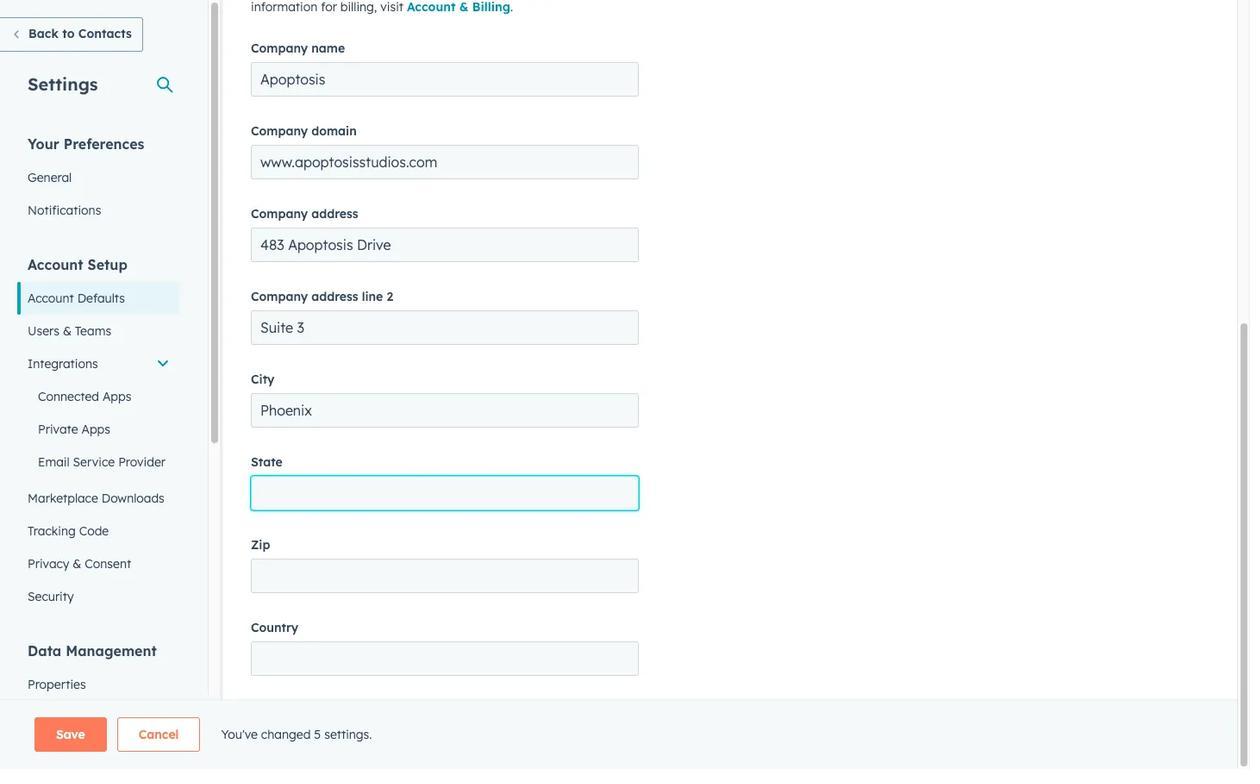 Task type: describe. For each thing, give the bounding box(es) containing it.
integrations button
[[17, 348, 180, 380]]

& for users
[[63, 323, 72, 339]]

security link
[[17, 580, 180, 613]]

users
[[28, 323, 59, 339]]

preferences
[[64, 135, 144, 153]]

save
[[56, 727, 85, 742]]

account for account setup
[[28, 256, 83, 273]]

properties
[[28, 677, 86, 692]]

teams
[[75, 323, 111, 339]]

privacy & consent link
[[17, 548, 180, 580]]

company address
[[251, 206, 358, 222]]

city
[[251, 372, 275, 387]]

company for company domain
[[251, 123, 308, 139]]

changed
[[261, 727, 311, 742]]

account for account defaults
[[28, 291, 74, 306]]

contacts
[[78, 26, 132, 41]]

tracking code link
[[17, 515, 180, 548]]

City text field
[[251, 393, 639, 428]]

general
[[28, 170, 72, 185]]

line
[[362, 289, 383, 304]]

5
[[314, 727, 321, 742]]

connected
[[38, 389, 99, 404]]

provider
[[118, 454, 166, 470]]

marketplace downloads
[[28, 491, 165, 506]]

account setup element
[[17, 255, 180, 613]]

privacy & consent
[[28, 556, 131, 572]]

tracking code
[[28, 523, 109, 539]]

domain
[[312, 123, 357, 139]]

downloads
[[102, 491, 165, 506]]

service
[[73, 454, 115, 470]]

company domain
[[251, 123, 357, 139]]

account defaults
[[28, 291, 125, 306]]

marketplace downloads link
[[17, 482, 180, 515]]

company name
[[251, 41, 345, 56]]

setup
[[88, 256, 127, 273]]

company for company name
[[251, 41, 308, 56]]

apps for private apps
[[81, 422, 110, 437]]

you've
[[221, 727, 258, 742]]

& for privacy
[[73, 556, 81, 572]]

company for company address line 2
[[251, 289, 308, 304]]

data management element
[[17, 642, 180, 769]]

address for company address
[[312, 206, 358, 222]]

data management
[[28, 642, 157, 660]]

to
[[62, 26, 75, 41]]

Company address text field
[[251, 228, 639, 262]]

connected apps
[[38, 389, 131, 404]]

cancel button
[[117, 717, 200, 752]]

email service provider
[[38, 454, 166, 470]]

private apps link
[[17, 413, 180, 446]]

consent
[[85, 556, 131, 572]]

zip
[[251, 537, 270, 553]]

back to contacts
[[28, 26, 132, 41]]



Task type: locate. For each thing, give the bounding box(es) containing it.
apps up service
[[81, 422, 110, 437]]

your preferences element
[[17, 135, 180, 227]]

private apps
[[38, 422, 110, 437]]

1 horizontal spatial &
[[73, 556, 81, 572]]

& right users
[[63, 323, 72, 339]]

&
[[63, 323, 72, 339], [73, 556, 81, 572]]

your preferences
[[28, 135, 144, 153]]

Zip text field
[[251, 559, 639, 593]]

2
[[387, 289, 393, 304]]

address down the domain
[[312, 206, 358, 222]]

you've changed 5 settings.
[[221, 727, 372, 742]]

1 address from the top
[[312, 206, 358, 222]]

2 address from the top
[[312, 289, 358, 304]]

company address line 2
[[251, 289, 393, 304]]

notifications link
[[17, 194, 180, 227]]

Company domain text field
[[251, 145, 639, 179]]

save button
[[34, 717, 107, 752]]

2 account from the top
[[28, 291, 74, 306]]

0 vertical spatial &
[[63, 323, 72, 339]]

account up account defaults
[[28, 256, 83, 273]]

account
[[28, 256, 83, 273], [28, 291, 74, 306]]

account setup
[[28, 256, 127, 273]]

cancel
[[139, 727, 179, 742]]

State text field
[[251, 476, 639, 511]]

security
[[28, 589, 74, 605]]

integrations
[[28, 356, 98, 372]]

1 company from the top
[[251, 41, 308, 56]]

name
[[312, 41, 345, 56]]

settings.
[[324, 727, 372, 742]]

apps
[[103, 389, 131, 404], [81, 422, 110, 437]]

account defaults link
[[17, 282, 180, 315]]

0 vertical spatial account
[[28, 256, 83, 273]]

& right "privacy"
[[73, 556, 81, 572]]

address left the line
[[312, 289, 358, 304]]

Company name text field
[[251, 62, 639, 97]]

account inside account defaults link
[[28, 291, 74, 306]]

defaults
[[77, 291, 125, 306]]

marketplace
[[28, 491, 98, 506]]

2 company from the top
[[251, 123, 308, 139]]

properties link
[[17, 668, 180, 701]]

tracking
[[28, 523, 76, 539]]

4 company from the top
[[251, 289, 308, 304]]

state
[[251, 454, 283, 470]]

0 vertical spatial apps
[[103, 389, 131, 404]]

1 account from the top
[[28, 256, 83, 273]]

email
[[38, 454, 70, 470]]

private
[[38, 422, 78, 437]]

account up users
[[28, 291, 74, 306]]

0 horizontal spatial &
[[63, 323, 72, 339]]

1 vertical spatial address
[[312, 289, 358, 304]]

your
[[28, 135, 59, 153]]

1 vertical spatial &
[[73, 556, 81, 572]]

users & teams link
[[17, 315, 180, 348]]

Country text field
[[251, 642, 639, 676]]

connected apps link
[[17, 380, 180, 413]]

users & teams
[[28, 323, 111, 339]]

apps up private apps link
[[103, 389, 131, 404]]

email service provider link
[[17, 446, 180, 479]]

3 company from the top
[[251, 206, 308, 222]]

management
[[66, 642, 157, 660]]

country
[[251, 620, 299, 636]]

0 vertical spatial address
[[312, 206, 358, 222]]

notifications
[[28, 203, 101, 218]]

1 vertical spatial apps
[[81, 422, 110, 437]]

back to contacts link
[[0, 17, 143, 52]]

back
[[28, 26, 59, 41]]

data
[[28, 642, 61, 660]]

settings
[[28, 73, 98, 95]]

company for company address
[[251, 206, 308, 222]]

apps for connected apps
[[103, 389, 131, 404]]

address
[[312, 206, 358, 222], [312, 289, 358, 304]]

1 vertical spatial account
[[28, 291, 74, 306]]

address for company address line 2
[[312, 289, 358, 304]]

general link
[[17, 161, 180, 194]]

code
[[79, 523, 109, 539]]

Company address line 2 text field
[[251, 310, 639, 345]]

privacy
[[28, 556, 69, 572]]

company
[[251, 41, 308, 56], [251, 123, 308, 139], [251, 206, 308, 222], [251, 289, 308, 304]]



Task type: vqa. For each thing, say whether or not it's contained in the screenshot.
ABLE
no



